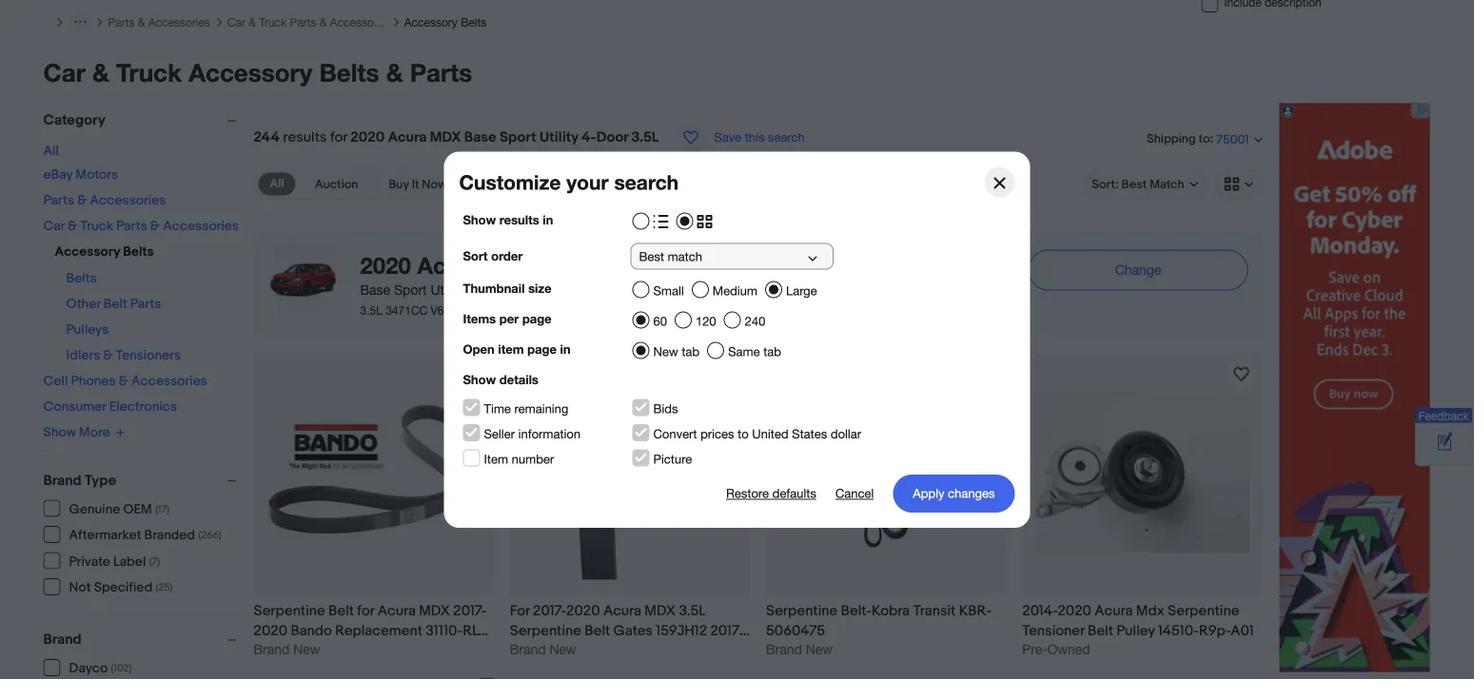 Task type: describe. For each thing, give the bounding box(es) containing it.
belt inside belts other belt parts pulleys idlers & tensioners
[[104, 296, 127, 312]]

3.5l inside for 2017-2020 acura mdx 3.5l serpentine belt gates 159jh12 2017 2018 2019 2020
[[679, 603, 706, 620]]

category button
[[43, 112, 245, 129]]

show results in
[[463, 213, 553, 227]]

serpentine inside for 2017-2020 acura mdx 3.5l serpentine belt gates 159jh12 2017 2018 2019 2020
[[510, 623, 582, 640]]

size
[[528, 281, 552, 296]]

new inside serpentine belt-kobra transit kbr- 5060475 brand new
[[806, 642, 833, 658]]

0 vertical spatial car & truck parts & accessories link
[[227, 15, 392, 29]]

changes
[[948, 486, 995, 501]]

thumbnail size
[[463, 281, 552, 296]]

truck for accessory
[[116, 57, 182, 87]]

new down bando
[[293, 642, 320, 658]]

0 horizontal spatial all
[[43, 143, 59, 159]]

consumer
[[43, 399, 106, 415]]

search for customize your search
[[614, 170, 679, 194]]

change button
[[1029, 250, 1249, 291]]

0 horizontal spatial accessory belts
[[55, 244, 154, 260]]

2014-2020 acura mdx serpentine tensioner belt pulley 14510-r9p-a01 link
[[1023, 601, 1264, 641]]

cell
[[43, 373, 68, 389]]

cancel
[[836, 486, 874, 501]]

phones
[[71, 373, 116, 389]]

seller
[[484, 427, 515, 441]]

parts & accessories
[[108, 15, 210, 29]]

results for in
[[500, 213, 539, 227]]

2 vertical spatial accessory
[[55, 244, 120, 260]]

aspirated
[[558, 304, 607, 317]]

2014-2020 acura mdx serpentine tensioner belt pulley 14510-r9p-a01 heading
[[1023, 603, 1254, 640]]

truck for parts
[[259, 15, 287, 29]]

240
[[745, 314, 766, 329]]

mdx inside serpentine belt for acura mdx 2017- 2020 bando replacement 31110-rlv- a02
[[419, 603, 450, 620]]

cancel button
[[836, 475, 874, 513]]

open item page in
[[463, 342, 571, 357]]

page for per
[[522, 312, 552, 326]]

for 2017-2020 acura mdx 3.5l serpentine belt gates 159jh12 2017 2018 2019 2020 link
[[510, 601, 751, 660]]

items per page
[[463, 312, 552, 326]]

serpentine belt-kobra transit kbr- 5060475 heading
[[766, 603, 992, 640]]

for for results
[[330, 129, 347, 146]]

acura up it
[[388, 129, 427, 146]]

convert prices to united states dollar
[[654, 427, 862, 441]]

large
[[786, 283, 817, 298]]

new inside the customize your search dialog
[[654, 344, 678, 359]]

medium
[[713, 283, 758, 298]]

buy
[[389, 177, 409, 192]]

show more button
[[43, 425, 125, 441]]

change
[[1115, 262, 1162, 278]]

v6
[[431, 304, 444, 317]]

bids
[[654, 401, 678, 416]]

gas
[[447, 304, 471, 317]]

car & truck accessory belts & parts
[[43, 57, 472, 87]]

serpentine belt for acura mdx 2017- 2020 bando replacement 31110-rlv- a02
[[254, 603, 493, 660]]

mdx inside for 2017-2020 acura mdx 3.5l serpentine belt gates 159jh12 2017 2018 2019 2020
[[645, 603, 676, 620]]

2018
[[510, 643, 540, 660]]

brand type button
[[43, 472, 245, 489]]

buy it now
[[389, 177, 447, 192]]

belt inside 2014-2020 acura mdx serpentine tensioner belt pulley 14510-r9p-a01 pre-owned
[[1088, 623, 1114, 640]]

private
[[69, 554, 110, 570]]

pulley
[[1117, 623, 1155, 640]]

naturally
[[510, 304, 555, 317]]

3.5l inside 2020 acura mdx base sport utility 4-door 3.5l 3471cc v6 gas sohc naturally aspirated
[[360, 304, 383, 317]]

tab for new tab
[[682, 344, 700, 359]]

item
[[484, 452, 508, 467]]

open
[[463, 342, 495, 357]]

belt-
[[841, 603, 872, 620]]

mdx inside 2020 acura mdx base sport utility 4-door 3.5l 3471cc v6 gas sohc naturally aspirated
[[488, 251, 541, 278]]

tab for same tab
[[764, 344, 782, 359]]

belts other belt parts pulleys idlers & tensioners
[[66, 270, 181, 364]]

sort
[[463, 249, 488, 263]]

genuine oem (17)
[[69, 502, 170, 518]]

mdx up now
[[430, 129, 461, 146]]

a02
[[254, 643, 280, 660]]

belts inside belts other belt parts pulleys idlers & tensioners
[[66, 270, 97, 287]]

picture
[[654, 452, 692, 467]]

& inside belts other belt parts pulleys idlers & tensioners
[[103, 347, 113, 364]]

not
[[69, 580, 91, 596]]

pre-
[[1023, 642, 1048, 658]]

page for item
[[528, 342, 557, 357]]

apply changes
[[913, 486, 995, 501]]

brand type
[[43, 472, 116, 489]]

gates
[[614, 623, 653, 640]]

item
[[498, 342, 524, 357]]

replacement
[[335, 623, 423, 640]]

new tab
[[654, 344, 700, 359]]

time remaining
[[484, 401, 569, 416]]

serpentine belt-kobra transit kbr- 5060475 brand new
[[766, 603, 992, 658]]

1 horizontal spatial base
[[464, 129, 496, 146]]

category
[[43, 112, 106, 129]]

(102)
[[111, 663, 132, 675]]

motors
[[75, 167, 118, 183]]

serpentine inside 2014-2020 acura mdx serpentine tensioner belt pulley 14510-r9p-a01 pre-owned
[[1168, 603, 1240, 620]]

1 horizontal spatial utility
[[540, 129, 579, 146]]

31110-
[[426, 623, 463, 640]]

for
[[510, 603, 530, 620]]

5060475
[[766, 623, 825, 640]]

restore defaults button
[[726, 475, 817, 513]]

show for show more
[[43, 425, 76, 441]]

apply
[[913, 486, 945, 501]]

save this search
[[714, 130, 805, 145]]

brand new for a02
[[254, 642, 320, 658]]

same
[[728, 344, 760, 359]]

details
[[500, 372, 539, 387]]

buy it now link
[[377, 173, 458, 196]]

advertisement region
[[1279, 102, 1431, 674]]

0 horizontal spatial in
[[543, 213, 553, 227]]

genuine
[[69, 502, 120, 518]]

information
[[518, 427, 581, 441]]

more
[[79, 425, 110, 441]]

All selected text field
[[270, 176, 284, 193]]

aftermarket branded (266)
[[69, 528, 221, 544]]

car inside ebay motors parts & accessories car & truck parts & accessories
[[43, 218, 65, 234]]

244
[[254, 129, 280, 146]]

show details
[[463, 372, 539, 387]]

2017- inside serpentine belt for acura mdx 2017- 2020 bando replacement 31110-rlv- a02
[[453, 603, 487, 620]]

0 vertical spatial all link
[[43, 143, 59, 159]]

2020 inside serpentine belt for acura mdx 2017- 2020 bando replacement 31110-rlv- a02
[[254, 623, 288, 640]]

(17)
[[155, 504, 170, 516]]

same tab
[[728, 344, 782, 359]]

show for show results in
[[463, 213, 496, 227]]

for for belt
[[357, 603, 375, 620]]

parts inside belts other belt parts pulleys idlers & tensioners
[[130, 296, 161, 312]]

dollar
[[831, 427, 862, 441]]

tensioners
[[116, 347, 181, 364]]

item number
[[484, 452, 554, 467]]

(266)
[[199, 530, 221, 542]]



Task type: locate. For each thing, give the bounding box(es) containing it.
car & truck parts & accessories link down 'motors'
[[43, 218, 239, 234]]

time
[[484, 401, 511, 416]]

for up auction link
[[330, 129, 347, 146]]

customize your search dialog
[[0, 0, 1475, 680]]

kbr-
[[959, 603, 992, 620]]

number
[[512, 452, 554, 467]]

4- inside 2020 acura mdx base sport utility 4-door 3.5l 3471cc v6 gas sohc naturally aspirated
[[468, 282, 481, 297]]

2 tab from the left
[[764, 344, 782, 359]]

0 vertical spatial sport
[[500, 129, 537, 146]]

1 horizontal spatial tab
[[764, 344, 782, 359]]

pulleys link
[[66, 322, 109, 338]]

1 vertical spatial for
[[357, 603, 375, 620]]

all down 244
[[270, 177, 284, 191]]

1 horizontal spatial accessory belts
[[404, 15, 487, 29]]

120
[[696, 314, 716, 329]]

ebay motors parts & accessories car & truck parts & accessories
[[43, 167, 239, 234]]

1 vertical spatial sport
[[394, 282, 427, 297]]

show more
[[43, 425, 110, 441]]

door inside 2020 acura mdx base sport utility 4-door 3.5l 3471cc v6 gas sohc naturally aspirated
[[481, 282, 510, 297]]

search right this at right top
[[768, 130, 805, 145]]

door up your on the left
[[597, 129, 628, 146]]

belts link
[[66, 270, 97, 287]]

truck up category dropdown button at the left of page
[[116, 57, 182, 87]]

show for show details
[[463, 372, 496, 387]]

1 vertical spatial search
[[614, 170, 679, 194]]

for 2017-2020 acura mdx 3.5l serpentine belt gates 159jh12 2017 2018 2019 2020 heading
[[510, 603, 750, 660]]

0 horizontal spatial 2017-
[[453, 603, 487, 620]]

2017
[[711, 623, 740, 640]]

0 vertical spatial base
[[464, 129, 496, 146]]

serpentine up 5060475
[[766, 603, 838, 620]]

restore defaults
[[726, 486, 817, 501]]

2 vertical spatial 3.5l
[[679, 603, 706, 620]]

1 horizontal spatial for
[[357, 603, 375, 620]]

0 vertical spatial show
[[463, 213, 496, 227]]

utility inside 2020 acura mdx base sport utility 4-door 3.5l 3471cc v6 gas sohc naturally aspirated
[[431, 282, 464, 297]]

1 brand new from the left
[[254, 642, 320, 658]]

search right your on the left
[[614, 170, 679, 194]]

sort order
[[463, 249, 523, 263]]

utility up customize your search
[[540, 129, 579, 146]]

2 brand new from the left
[[510, 642, 577, 658]]

results right 244
[[283, 129, 327, 146]]

car up car & truck accessory belts & parts on the top left of page
[[227, 15, 246, 29]]

show down open
[[463, 372, 496, 387]]

base inside 2020 acura mdx base sport utility 4-door 3.5l 3471cc v6 gas sohc naturally aspirated
[[360, 282, 390, 297]]

rlv-
[[463, 623, 493, 640]]

utility up v6
[[431, 282, 464, 297]]

in down customize your search
[[543, 213, 553, 227]]

belt up bando
[[328, 603, 354, 620]]

0 vertical spatial search
[[768, 130, 805, 145]]

2 2017- from the left
[[533, 603, 566, 620]]

aftermarket
[[69, 528, 141, 544]]

branded
[[144, 528, 195, 544]]

to
[[738, 427, 749, 441]]

dayco
[[69, 661, 108, 677]]

2020 inside 2020 acura mdx base sport utility 4-door 3.5l 3471cc v6 gas sohc naturally aspirated
[[360, 251, 411, 278]]

acura up pulley
[[1095, 603, 1133, 620]]

3.5l left save
[[632, 129, 659, 146]]

1 horizontal spatial 4-
[[582, 129, 597, 146]]

remaining
[[515, 401, 569, 416]]

1 horizontal spatial 2017-
[[533, 603, 566, 620]]

1 horizontal spatial in
[[560, 342, 571, 357]]

truck inside ebay motors parts & accessories car & truck parts & accessories
[[80, 218, 113, 234]]

1 horizontal spatial results
[[500, 213, 539, 227]]

a01
[[1231, 623, 1254, 640]]

idlers & tensioners link
[[66, 347, 181, 364]]

belt right other
[[104, 296, 127, 312]]

apply changes button
[[893, 475, 1015, 513]]

watch serpentine belt for acura mdx 2017-2020 bando replacement 31110-rlv-a02 image
[[461, 363, 484, 386]]

for up replacement
[[357, 603, 375, 620]]

show
[[463, 213, 496, 227], [463, 372, 496, 387], [43, 425, 76, 441]]

2 vertical spatial truck
[[80, 218, 113, 234]]

car down ebay
[[43, 218, 65, 234]]

feedback
[[1419, 410, 1469, 423]]

2014-
[[1023, 603, 1058, 620]]

2020 right '2019'
[[576, 643, 610, 660]]

0 horizontal spatial for
[[330, 129, 347, 146]]

this
[[745, 130, 765, 145]]

other belt parts link
[[66, 296, 161, 312]]

0 vertical spatial 4-
[[582, 129, 597, 146]]

belt inside serpentine belt for acura mdx 2017- 2020 bando replacement 31110-rlv- a02
[[328, 603, 354, 620]]

sport inside 2020 acura mdx base sport utility 4-door 3.5l 3471cc v6 gas sohc naturally aspirated
[[394, 282, 427, 297]]

car & truck parts & accessories link
[[227, 15, 392, 29], [43, 218, 239, 234]]

prices
[[701, 427, 734, 441]]

now
[[422, 177, 447, 192]]

1 horizontal spatial accessory
[[189, 57, 312, 87]]

1 vertical spatial accessory
[[189, 57, 312, 87]]

other
[[66, 296, 101, 312]]

14510-
[[1158, 623, 1199, 640]]

0 horizontal spatial brand new
[[254, 642, 320, 658]]

tab down 120
[[682, 344, 700, 359]]

search for save this search
[[768, 130, 805, 145]]

all link down 244
[[258, 173, 296, 196]]

2014-2020 acura mdx serpentine tensioner belt pulley 14510-r9p-a01 image
[[1036, 393, 1250, 554]]

acura up gas at top
[[417, 251, 482, 278]]

r9p-
[[1199, 623, 1231, 640]]

0 horizontal spatial truck
[[80, 218, 113, 234]]

new down 5060475
[[806, 642, 833, 658]]

1 vertical spatial 3.5l
[[360, 304, 383, 317]]

0 vertical spatial accessory
[[404, 15, 458, 29]]

truck up car & truck accessory belts & parts on the top left of page
[[259, 15, 287, 29]]

search inside dialog
[[614, 170, 679, 194]]

belt left gates
[[585, 623, 610, 640]]

all up ebay
[[43, 143, 59, 159]]

search inside button
[[768, 130, 805, 145]]

serpentine inside serpentine belt for acura mdx 2017- 2020 bando replacement 31110-rlv- a02
[[254, 603, 325, 620]]

new right '2018'
[[550, 642, 577, 658]]

1 horizontal spatial 3.5l
[[632, 129, 659, 146]]

244 results for 2020 acura mdx base sport utility 4-door 3.5l
[[254, 129, 659, 146]]

1 vertical spatial all link
[[258, 173, 296, 196]]

cell phones & accessories consumer electronics
[[43, 373, 207, 415]]

for 2017-2020 acura mdx 3.5l serpentine belt gates 159jh12 2017 2018 2019 2020 image
[[578, 366, 683, 580]]

sport up customize
[[500, 129, 537, 146]]

serpentine up bando
[[254, 603, 325, 620]]

2020 up tensioner at bottom right
[[1058, 603, 1092, 620]]

serpentine belt-kobra transit kbr-5060475 image
[[780, 366, 994, 580]]

2 horizontal spatial truck
[[259, 15, 287, 29]]

1 vertical spatial 4-
[[468, 282, 481, 297]]

type
[[85, 472, 116, 489]]

2 vertical spatial car
[[43, 218, 65, 234]]

1 horizontal spatial sport
[[500, 129, 537, 146]]

2 vertical spatial show
[[43, 425, 76, 441]]

1 vertical spatial in
[[560, 342, 571, 357]]

order
[[491, 249, 523, 263]]

your
[[567, 170, 609, 194]]

0 horizontal spatial results
[[283, 129, 327, 146]]

1 horizontal spatial all
[[270, 177, 284, 191]]

customize your search
[[459, 170, 679, 194]]

car
[[227, 15, 246, 29], [43, 57, 85, 87], [43, 218, 65, 234]]

all link
[[43, 143, 59, 159], [258, 173, 296, 196]]

door up sohc
[[481, 282, 510, 297]]

0 horizontal spatial accessory
[[55, 244, 120, 260]]

acura
[[388, 129, 427, 146], [417, 251, 482, 278], [378, 603, 416, 620], [603, 603, 642, 620], [1095, 603, 1133, 620]]

(7)
[[149, 556, 160, 568]]

restore
[[726, 486, 769, 501]]

2020 up the "3471cc"
[[360, 251, 411, 278]]

2017- right for
[[533, 603, 566, 620]]

serpentine belt for acura mdx 2017-2020 bando replacement 31110-rlv-a02 image
[[267, 404, 481, 543]]

1 vertical spatial truck
[[116, 57, 182, 87]]

2020 inside 2014-2020 acura mdx serpentine tensioner belt pulley 14510-r9p-a01 pre-owned
[[1058, 603, 1092, 620]]

0 horizontal spatial 4-
[[468, 282, 481, 297]]

acura up gates
[[603, 603, 642, 620]]

1 vertical spatial base
[[360, 282, 390, 297]]

accessory
[[404, 15, 458, 29], [189, 57, 312, 87], [55, 244, 120, 260]]

2020 up a02
[[254, 623, 288, 640]]

0 vertical spatial all
[[43, 143, 59, 159]]

page
[[522, 312, 552, 326], [528, 342, 557, 357]]

4-
[[582, 129, 597, 146], [468, 282, 481, 297]]

1 vertical spatial all
[[270, 177, 284, 191]]

4- up your on the left
[[582, 129, 597, 146]]

1 vertical spatial show
[[463, 372, 496, 387]]

1 horizontal spatial all link
[[258, 173, 296, 196]]

private label (7)
[[69, 554, 160, 570]]

utility
[[540, 129, 579, 146], [431, 282, 464, 297]]

idlers
[[66, 347, 100, 364]]

2020 up the auction
[[351, 129, 385, 146]]

acura inside 2014-2020 acura mdx serpentine tensioner belt pulley 14510-r9p-a01 pre-owned
[[1095, 603, 1133, 620]]

mdx up the 31110-
[[419, 603, 450, 620]]

1 horizontal spatial door
[[597, 129, 628, 146]]

0 vertical spatial parts & accessories link
[[108, 15, 210, 29]]

0 horizontal spatial 3.5l
[[360, 304, 383, 317]]

serpentine belt for acura mdx 2017- 2020 bando replacement 31110-rlv- a02 link
[[254, 601, 495, 660]]

seller information
[[484, 427, 581, 441]]

sport up the "3471cc"
[[394, 282, 427, 297]]

truck down 'motors'
[[80, 218, 113, 234]]

save this search button
[[670, 121, 811, 154]]

acura inside serpentine belt for acura mdx 2017- 2020 bando replacement 31110-rlv- a02
[[378, 603, 416, 620]]

serpentine belt for acura mdx 2017- 2020 bando replacement 31110-rlv- a02 heading
[[254, 603, 493, 660]]

acura inside 2020 acura mdx base sport utility 4-door 3.5l 3471cc v6 gas sohc naturally aspirated
[[417, 251, 482, 278]]

1 vertical spatial accessory belts
[[55, 244, 154, 260]]

mdx
[[430, 129, 461, 146], [488, 251, 541, 278], [419, 603, 450, 620], [645, 603, 676, 620]]

4- up gas at top
[[468, 282, 481, 297]]

1 vertical spatial car
[[43, 57, 85, 87]]

1 vertical spatial utility
[[431, 282, 464, 297]]

0 vertical spatial accessory belts
[[404, 15, 487, 29]]

page right per in the left top of the page
[[522, 312, 552, 326]]

0 vertical spatial 3.5l
[[632, 129, 659, 146]]

brand inside serpentine belt-kobra transit kbr- 5060475 brand new
[[766, 642, 802, 658]]

acura up replacement
[[378, 603, 416, 620]]

brand
[[43, 472, 82, 489], [43, 632, 82, 649], [254, 642, 290, 658], [510, 642, 546, 658], [766, 642, 802, 658]]

convert
[[654, 427, 697, 441]]

& inside cell phones & accessories consumer electronics
[[119, 373, 128, 389]]

parts
[[108, 15, 135, 29], [290, 15, 317, 29], [410, 57, 472, 87], [43, 192, 74, 208], [116, 218, 147, 234], [130, 296, 161, 312]]

0 vertical spatial results
[[283, 129, 327, 146]]

1 horizontal spatial search
[[768, 130, 805, 145]]

base up customize
[[464, 129, 496, 146]]

results for for
[[283, 129, 327, 146]]

page right item
[[528, 342, 557, 357]]

in down aspirated
[[560, 342, 571, 357]]

brand new down bando
[[254, 642, 320, 658]]

consumer electronics link
[[43, 399, 177, 415]]

new down 60
[[654, 344, 678, 359]]

3.5l
[[632, 129, 659, 146], [360, 304, 383, 317], [679, 603, 706, 620]]

car up category
[[43, 57, 85, 87]]

all link up ebay
[[43, 143, 59, 159]]

watch 2014-2020 acura mdx serpentine tensioner belt pulley 14510-r9p-a01 image
[[1230, 363, 1253, 386]]

2017- inside for 2017-2020 acura mdx 3.5l serpentine belt gates 159jh12 2017 2018 2019 2020
[[533, 603, 566, 620]]

0 horizontal spatial sport
[[394, 282, 427, 297]]

accessories inside cell phones & accessories consumer electronics
[[131, 373, 207, 389]]

serpentine up r9p-
[[1168, 603, 1240, 620]]

0 vertical spatial truck
[[259, 15, 287, 29]]

results up order
[[500, 213, 539, 227]]

0 vertical spatial utility
[[540, 129, 579, 146]]

0 horizontal spatial door
[[481, 282, 510, 297]]

sohc
[[474, 304, 507, 317]]

mdx up 'thumbnail size'
[[488, 251, 541, 278]]

belt left pulley
[[1088, 623, 1114, 640]]

0 horizontal spatial all link
[[43, 143, 59, 159]]

car & truck parts & accessories link up car & truck accessory belts & parts on the top left of page
[[227, 15, 392, 29]]

for 2017-2020 acura mdx 3.5l serpentine belt gates 159jh12 2017 2018 2019 2020
[[510, 603, 740, 660]]

serpentine inside serpentine belt-kobra transit kbr- 5060475 brand new
[[766, 603, 838, 620]]

0 vertical spatial in
[[543, 213, 553, 227]]

0 vertical spatial for
[[330, 129, 347, 146]]

1 vertical spatial page
[[528, 342, 557, 357]]

1 horizontal spatial brand new
[[510, 642, 577, 658]]

acura inside for 2017-2020 acura mdx 3.5l serpentine belt gates 159jh12 2017 2018 2019 2020
[[603, 603, 642, 620]]

0 horizontal spatial tab
[[682, 344, 700, 359]]

1 2017- from the left
[[453, 603, 487, 620]]

2017- up rlv-
[[453, 603, 487, 620]]

show up sort at the left
[[463, 213, 496, 227]]

brand new for 2018
[[510, 642, 577, 658]]

0 vertical spatial page
[[522, 312, 552, 326]]

0 vertical spatial car
[[227, 15, 246, 29]]

customize
[[459, 170, 561, 194]]

3.5l left the "3471cc"
[[360, 304, 383, 317]]

3.5l up the 159jh12
[[679, 603, 706, 620]]

2 horizontal spatial 3.5l
[[679, 603, 706, 620]]

1 horizontal spatial truck
[[116, 57, 182, 87]]

brand new down for
[[510, 642, 577, 658]]

show down consumer
[[43, 425, 76, 441]]

car for car & truck accessory belts & parts
[[43, 57, 85, 87]]

mdx up the 159jh12
[[645, 603, 676, 620]]

2020 up '2019'
[[566, 603, 600, 620]]

0 horizontal spatial utility
[[431, 282, 464, 297]]

0 horizontal spatial base
[[360, 282, 390, 297]]

results inside the customize your search dialog
[[500, 213, 539, 227]]

bando
[[291, 623, 332, 640]]

1 vertical spatial door
[[481, 282, 510, 297]]

for inside serpentine belt for acura mdx 2017- 2020 bando replacement 31110-rlv- a02
[[357, 603, 375, 620]]

serpentine up '2019'
[[510, 623, 582, 640]]

1 vertical spatial results
[[500, 213, 539, 227]]

thumbnail
[[463, 281, 525, 296]]

1 vertical spatial parts & accessories link
[[43, 192, 166, 208]]

base up the "3471cc"
[[360, 282, 390, 297]]

1 tab from the left
[[682, 344, 700, 359]]

2 horizontal spatial accessory
[[404, 15, 458, 29]]

0 vertical spatial door
[[597, 129, 628, 146]]

oem
[[123, 502, 152, 518]]

all
[[43, 143, 59, 159], [270, 177, 284, 191]]

(25)
[[156, 582, 173, 595]]

serpentine belt-kobra transit kbr- 5060475 link
[[766, 601, 1007, 641]]

united
[[752, 427, 789, 441]]

tab right same
[[764, 344, 782, 359]]

1 vertical spatial car & truck parts & accessories link
[[43, 218, 239, 234]]

car for car & truck parts & accessories
[[227, 15, 246, 29]]

belt inside for 2017-2020 acura mdx 3.5l serpentine belt gates 159jh12 2017 2018 2019 2020
[[585, 623, 610, 640]]

0 horizontal spatial search
[[614, 170, 679, 194]]



Task type: vqa. For each thing, say whether or not it's contained in the screenshot.
bottom Parts & Accessories link
yes



